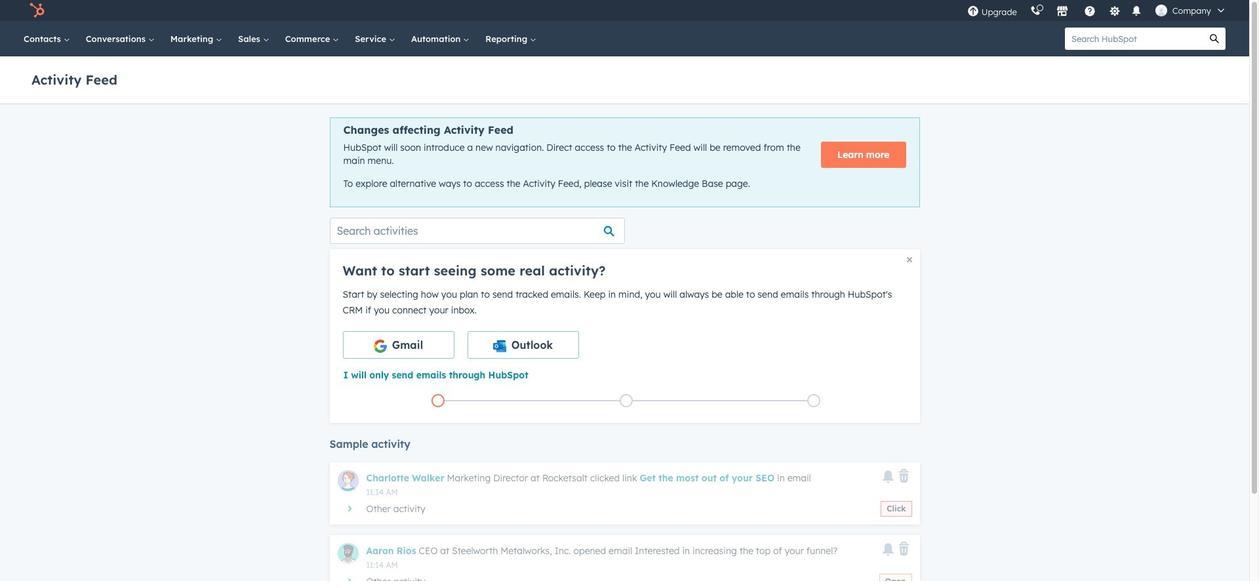 Task type: locate. For each thing, give the bounding box(es) containing it.
list
[[344, 392, 909, 410]]

menu
[[961, 0, 1234, 21]]

onboarding.steps.finalstep.title image
[[811, 398, 818, 405]]

Search activities search field
[[330, 218, 625, 244]]

None checkbox
[[343, 331, 454, 359], [468, 331, 579, 359], [343, 331, 454, 359], [468, 331, 579, 359]]

close image
[[907, 257, 912, 262]]

Search HubSpot search field
[[1066, 28, 1204, 50]]

onboarding.steps.sendtrackedemailingmail.title image
[[623, 398, 630, 405]]

jacob simon image
[[1156, 5, 1168, 16]]



Task type: describe. For each thing, give the bounding box(es) containing it.
marketplaces image
[[1057, 6, 1069, 18]]



Task type: vqa. For each thing, say whether or not it's contained in the screenshot.
checkbox
yes



